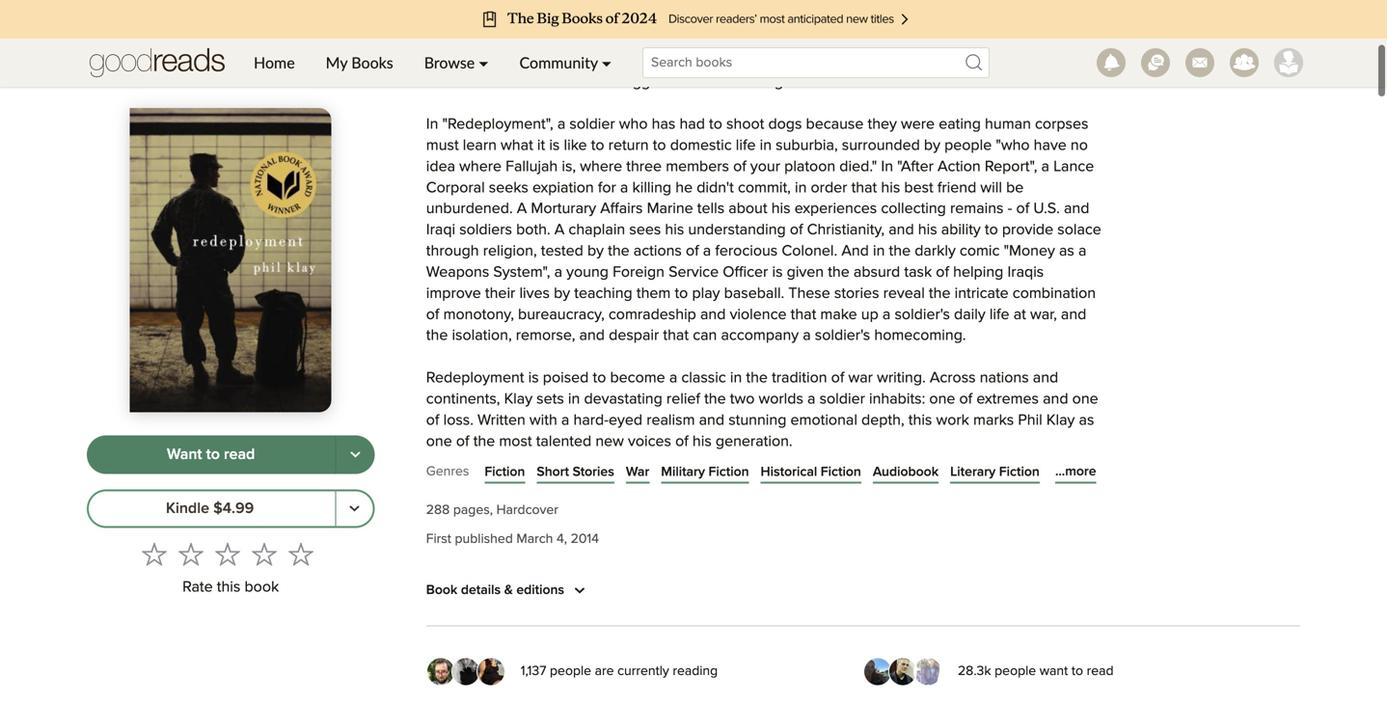 Task type: describe. For each thing, give the bounding box(es) containing it.
Search by book title or ISBN text field
[[643, 47, 990, 78]]

absurd
[[854, 265, 901, 280]]

is inside redeployment is poised to become a classic in the tradition of war writing. across nations and continents, klay sets in devastating relief the two worlds a soldier inhabits: one of extremes and one of loss. written with a hard-eyed realism and stunning emotional depth, this work marks phil klay as one of the most talented new voices of his generation.
[[528, 371, 539, 386]]

kindle
[[166, 501, 209, 517]]

a up relief
[[669, 371, 678, 386]]

and up faith,
[[697, 32, 722, 48]]

chaos.
[[831, 75, 874, 90]]

a up service
[[703, 244, 711, 259]]

of left your
[[733, 159, 747, 175]]

inhabits:
[[869, 392, 926, 407]]

service
[[669, 265, 719, 280]]

violence
[[730, 307, 787, 323]]

his down marine
[[665, 223, 684, 238]]

hardcover
[[497, 504, 559, 517]]

to right like
[[591, 138, 605, 153]]

a right for at the top left of the page
[[620, 180, 629, 196]]

of right out
[[813, 75, 827, 90]]

"redeployment",
[[442, 117, 554, 132]]

officer
[[723, 265, 768, 280]]

there,
[[654, 32, 693, 48]]

to inside button
[[206, 447, 220, 463]]

extremes
[[977, 392, 1039, 407]]

▾ for browse ▾
[[479, 53, 489, 72]]

1 where from the left
[[459, 159, 502, 175]]

the left wars
[[822, 11, 844, 27]]

1 horizontal spatial life
[[990, 307, 1010, 323]]

1 horizontal spatial by
[[588, 244, 604, 259]]

community
[[520, 53, 598, 72]]

us
[[426, 32, 442, 48]]

to up comic
[[985, 223, 998, 238]]

audiobook
[[873, 465, 939, 479]]

military
[[661, 465, 705, 479]]

rate this book element
[[87, 536, 375, 603]]

killing
[[633, 180, 672, 196]]

of up service
[[686, 244, 699, 259]]

sets
[[537, 392, 564, 407]]

eyed
[[609, 413, 643, 428]]

home link
[[238, 39, 310, 87]]

a down have
[[1042, 159, 1050, 175]]

a down tradition in the bottom of the page
[[808, 392, 816, 407]]

eating
[[939, 117, 981, 132]]

1 vertical spatial read
[[1087, 665, 1114, 678]]

asking
[[1046, 11, 1091, 27]]

play
[[692, 286, 720, 301]]

his up "darkly"
[[918, 223, 938, 238]]

a right up at the top of page
[[883, 307, 891, 323]]

want
[[167, 447, 202, 463]]

in left the iraq
[[883, 11, 895, 27]]

to right the readers
[[695, 11, 708, 27]]

2014
[[571, 533, 599, 546]]

these
[[517, 75, 555, 90]]

military fiction
[[661, 465, 749, 479]]

corporal
[[426, 180, 485, 196]]

marks
[[974, 413, 1014, 428]]

the down 'returned.'
[[1008, 53, 1029, 69]]

them
[[637, 286, 671, 301]]

the up task
[[889, 244, 911, 259]]

lives
[[520, 286, 550, 301]]

▾ for community ▾
[[602, 53, 612, 72]]

stories inside phil klay's redeployment takes readers to the frontlines of the wars in iraq and afghanistan, asking us to understand what happened there, and what happened to the soldiers who returned. interwoven with themes of brutality and faith, guilt and fear, helplessness and survival, the characters in these stories struggle to make meaning out of chaos.
[[559, 75, 604, 90]]

returned.
[[969, 32, 1030, 48]]

were
[[901, 117, 935, 132]]

1 vertical spatial a
[[555, 223, 565, 238]]

of right themes
[[592, 53, 605, 69]]

and right nations
[[1033, 371, 1059, 386]]

died."
[[840, 159, 877, 175]]

nations
[[980, 371, 1029, 386]]

of down 'realism'
[[676, 434, 689, 449]]

a down tested
[[554, 265, 563, 280]]

collecting
[[881, 201, 946, 217]]

rate 1 out of 5 image
[[142, 542, 167, 567]]

rate 3 out of 5 image
[[215, 542, 240, 567]]

read inside want to read button
[[224, 447, 255, 463]]

like
[[564, 138, 587, 153]]

-
[[1008, 201, 1013, 217]]

kindle $4.99
[[166, 501, 254, 517]]

to right want
[[1072, 665, 1084, 678]]

2 where from the left
[[580, 159, 622, 175]]

and up out
[[766, 53, 791, 69]]

friend
[[938, 180, 977, 196]]

characters
[[426, 75, 497, 90]]

war
[[849, 371, 873, 386]]

in down platoon
[[795, 180, 807, 196]]

audiobook link
[[873, 462, 939, 482]]

meaning
[[725, 75, 784, 90]]

march
[[517, 533, 553, 546]]

to down "has"
[[653, 138, 666, 153]]

community ▾ link
[[504, 39, 627, 87]]

people inside in "redeployment", a soldier who has had to shoot dogs because they were eating human corpses must learn what it is like to return to domestic life in suburbia, surrounded by people "who have no idea where fallujah is, where three members of your platoon died." in "after action report", a lance corporal seeks expiation for a killing he didn't commit, in order that his best friend will be unburdened. a morturary affairs marine tells about his experiences collecting remains - of u.s. and iraqi soldiers both. a chaplain sees his understanding of christianity, and his ability to provide solace through religion, tested by the actions of a ferocious colonel. and in the darkly comic "money as a weapons system", a young foreign service officer is given the absurd task of helping iraqis improve their lives by teaching them to play baseball. these stories reveal the intricate combination of monotony, bureaucracy, comradeship and violence that make up a soldier's daily life at war, and the isolation, remorse, and despair that can accompany a soldier's homecoming.
[[945, 138, 992, 153]]

stunning
[[729, 413, 787, 428]]

and down collecting
[[889, 223, 914, 238]]

0 horizontal spatial in
[[426, 117, 438, 132]]

make inside phil klay's redeployment takes readers to the frontlines of the wars in iraq and afghanistan, asking us to understand what happened there, and what happened to the soldiers who returned. interwoven with themes of brutality and faith, guilt and fear, helplessness and survival, the characters in these stories struggle to make meaning out of chaos.
[[684, 75, 721, 90]]

0 horizontal spatial by
[[554, 286, 570, 301]]

and down relief
[[699, 413, 725, 428]]

2 horizontal spatial that
[[852, 180, 877, 196]]

provide
[[1002, 223, 1054, 238]]

christianity,
[[807, 223, 885, 238]]

top genres for this book element
[[426, 460, 1301, 490]]

intricate
[[955, 286, 1009, 301]]

a down the these
[[803, 328, 811, 344]]

and left survival,
[[920, 53, 945, 69]]

who inside in "redeployment", a soldier who has had to shoot dogs because they were eating human corpses must learn what it is like to return to domestic life in suburbia, surrounded by people "who have no idea where fallujah is, where three members of your platoon died." in "after action report", a lance corporal seeks expiation for a killing he didn't commit, in order that his best friend will be unburdened. a morturary affairs marine tells about his experiences collecting remains - of u.s. and iraqi soldiers both. a chaplain sees his understanding of christianity, and his ability to provide solace through religion, tested by the actions of a ferocious colonel. and in the darkly comic "money as a weapons system", a young foreign service officer is given the absurd task of helping iraqis improve their lives by teaching them to play baseball. these stories reveal the intricate combination of monotony, bureaucracy, comradeship and violence that make up a soldier's daily life at war, and the isolation, remorse, and despair that can accompany a soldier's homecoming.
[[619, 117, 648, 132]]

literary fiction
[[951, 465, 1040, 479]]

home
[[254, 53, 295, 72]]

their
[[485, 286, 516, 301]]

this inside redeployment is poised to become a classic in the tradition of war writing. across nations and continents, klay sets in devastating relief the two worlds a soldier inhabits: one of extremes and one of loss. written with a hard-eyed realism and stunning emotional depth, this work marks phil klay as one of the most talented new voices of his generation.
[[909, 413, 932, 428]]

soldiers inside in "redeployment", a soldier who has had to shoot dogs because they were eating human corpses must learn what it is like to return to domestic life in suburbia, surrounded by people "who have no idea where fallujah is, where three members of your platoon died." in "after action report", a lance corporal seeks expiation for a killing he didn't commit, in order that his best friend will be unburdened. a morturary affairs marine tells about his experiences collecting remains - of u.s. and iraqi soldiers both. a chaplain sees his understanding of christianity, and his ability to provide solace through religion, tested by the actions of a ferocious colonel. and in the darkly comic "money as a weapons system", a young foreign service officer is given the absurd task of helping iraqis improve their lives by teaching them to play baseball. these stories reveal the intricate combination of monotony, bureaucracy, comradeship and violence that make up a soldier's daily life at war, and the isolation, remorse, and despair that can accompany a soldier's homecoming.
[[460, 223, 512, 238]]

and right the iraq
[[929, 11, 955, 27]]

the up faith,
[[712, 11, 734, 27]]

rate this book
[[182, 580, 279, 595]]

brutality
[[609, 53, 663, 69]]

voices
[[628, 434, 672, 449]]

war
[[626, 465, 650, 479]]

of left loss.
[[426, 413, 439, 428]]

the down and
[[828, 265, 850, 280]]

human
[[985, 117, 1031, 132]]

generation.
[[716, 434, 793, 449]]

rate
[[182, 580, 213, 595]]

both.
[[516, 223, 551, 238]]

redeployment inside redeployment is poised to become a classic in the tradition of war writing. across nations and continents, klay sets in devastating relief the two worlds a soldier inhabits: one of extremes and one of loss. written with a hard-eyed realism and stunning emotional depth, this work marks phil klay as one of the most talented new voices of his generation.
[[426, 371, 524, 386]]

make inside in "redeployment", a soldier who has had to shoot dogs because they were eating human corpses must learn what it is like to return to domestic life in suburbia, surrounded by people "who have no idea where fallujah is, where three members of your platoon died." in "after action report", a lance corporal seeks expiation for a killing he didn't commit, in order that his best friend will be unburdened. a morturary affairs marine tells about his experiences collecting remains - of u.s. and iraqi soldiers both. a chaplain sees his understanding of christianity, and his ability to provide solace through religion, tested by the actions of a ferocious colonel. and in the darkly comic "money as a weapons system", a young foreign service officer is given the absurd task of helping iraqis improve their lives by teaching them to play baseball. these stories reveal the intricate combination of monotony, bureaucracy, comradeship and violence that make up a soldier's daily life at war, and the isolation, remorse, and despair that can accompany a soldier's homecoming.
[[821, 307, 857, 323]]

expiation
[[533, 180, 594, 196]]

people for 1,137 people are currently reading
[[550, 665, 592, 678]]

fear,
[[795, 53, 824, 69]]

1 fiction from the left
[[485, 465, 525, 479]]

soldier inside redeployment is poised to become a classic in the tradition of war writing. across nations and continents, klay sets in devastating relief the two worlds a soldier inhabits: one of extremes and one of loss. written with a hard-eyed realism and stunning emotional depth, this work marks phil klay as one of the most talented new voices of his generation.
[[820, 392, 865, 407]]

0 vertical spatial is
[[549, 138, 560, 153]]

marine
[[647, 201, 693, 217]]

the down wars
[[853, 32, 875, 48]]

phil klay's redeployment takes readers to the frontlines of the wars in iraq and afghanistan, asking us to understand what happened there, and what happened to the soldiers who returned. interwoven with themes of brutality and faith, guilt and fear, helplessness and survival, the characters in these stories struggle to make meaning out of chaos.
[[426, 11, 1091, 90]]

a down the 'solace'
[[1079, 244, 1087, 259]]

browse ▾ link
[[409, 39, 504, 87]]

a up talented on the bottom left of the page
[[562, 413, 570, 428]]

in up two
[[730, 371, 742, 386]]

soldiers inside phil klay's redeployment takes readers to the frontlines of the wars in iraq and afghanistan, asking us to understand what happened there, and what happened to the soldiers who returned. interwoven with themes of brutality and faith, guilt and fear, helplessness and survival, the characters in these stories struggle to make meaning out of chaos.
[[879, 32, 932, 48]]

2 happened from the left
[[763, 32, 832, 48]]

short
[[537, 465, 569, 479]]

rate 5 out of 5 image
[[289, 542, 314, 567]]

struggle
[[607, 75, 663, 90]]

the down classic
[[704, 392, 726, 407]]

classic
[[682, 371, 726, 386]]

return
[[609, 138, 649, 153]]

frontlines
[[738, 11, 801, 27]]

and up the 'solace'
[[1064, 201, 1090, 217]]

of down "improve"
[[426, 307, 439, 323]]

book details & editions button
[[426, 579, 592, 602]]

tradition
[[772, 371, 827, 386]]

and down bureaucracy,
[[579, 328, 605, 344]]

continents,
[[426, 392, 500, 407]]

of right frontlines
[[805, 11, 818, 27]]

of up "colonel."
[[790, 223, 803, 238]]

historical fiction
[[761, 465, 862, 479]]

want to read
[[167, 447, 255, 463]]

fiction link
[[485, 462, 525, 482]]

want
[[1040, 665, 1068, 678]]

first
[[426, 533, 451, 546]]

military fiction link
[[661, 462, 749, 482]]

1 vertical spatial that
[[791, 307, 817, 323]]

his inside redeployment is poised to become a classic in the tradition of war writing. across nations and continents, klay sets in devastating relief the two worlds a soldier inhabits: one of extremes and one of loss. written with a hard-eyed realism and stunning emotional depth, this work marks phil klay as one of the most talented new voices of his generation.
[[693, 434, 712, 449]]

literary fiction link
[[951, 462, 1040, 482]]

and down combination
[[1061, 307, 1087, 323]]

and right extremes at the right
[[1043, 392, 1069, 407]]



Task type: vqa. For each thing, say whether or not it's contained in the screenshot.
the leftmost 4.15 stars, 2 million ratings figure
no



Task type: locate. For each thing, give the bounding box(es) containing it.
1 horizontal spatial soldier's
[[895, 307, 950, 323]]

1 vertical spatial as
[[1079, 413, 1095, 428]]

1 vertical spatial make
[[821, 307, 857, 323]]

the left isolation,
[[426, 328, 448, 344]]

editions
[[517, 584, 565, 597]]

short stories link
[[537, 462, 614, 482]]

by
[[924, 138, 941, 153], [588, 244, 604, 259], [554, 286, 570, 301]]

report",
[[985, 159, 1038, 175]]

worlds
[[759, 392, 804, 407]]

fiction right 'historical'
[[821, 465, 862, 479]]

happened down takes
[[581, 32, 650, 48]]

who up survival,
[[936, 32, 965, 48]]

soldier's down up at the top of page
[[815, 328, 871, 344]]

rate 4 out of 5 image
[[252, 542, 277, 567]]

to down wars
[[836, 32, 849, 48]]

read up $4.99
[[224, 447, 255, 463]]

0 vertical spatial by
[[924, 138, 941, 153]]

fiction down the generation.
[[709, 465, 749, 479]]

0 horizontal spatial one
[[426, 434, 452, 449]]

"after
[[898, 159, 934, 175]]

1 vertical spatial is
[[772, 265, 783, 280]]

affairs
[[600, 201, 643, 217]]

2 horizontal spatial one
[[1073, 392, 1099, 407]]

1 horizontal spatial where
[[580, 159, 622, 175]]

1 horizontal spatial this
[[909, 413, 932, 428]]

0 horizontal spatial as
[[1059, 244, 1075, 259]]

1 horizontal spatial people
[[945, 138, 992, 153]]

of down "darkly"
[[936, 265, 949, 280]]

0 vertical spatial who
[[936, 32, 965, 48]]

guilt
[[733, 53, 762, 69]]

1 vertical spatial phil
[[1018, 413, 1043, 428]]

what
[[544, 32, 577, 48], [726, 32, 759, 48], [501, 138, 533, 153]]

of down "across" at the bottom right
[[960, 392, 973, 407]]

with inside phil klay's redeployment takes readers to the frontlines of the wars in iraq and afghanistan, asking us to understand what happened there, and what happened to the soldiers who returned. interwoven with themes of brutality and faith, guilt and fear, helplessness and survival, the characters in these stories struggle to make meaning out of chaos.
[[506, 53, 534, 69]]

is up the 'sets' on the bottom left of page
[[528, 371, 539, 386]]

in up must on the left top of page
[[426, 117, 438, 132]]

2 horizontal spatial by
[[924, 138, 941, 153]]

1 vertical spatial life
[[990, 307, 1010, 323]]

0 vertical spatial with
[[506, 53, 534, 69]]

0 horizontal spatial a
[[517, 201, 527, 217]]

your
[[751, 159, 781, 175]]

these
[[789, 286, 831, 301]]

read right want
[[1087, 665, 1114, 678]]

fiction for historical fiction
[[821, 465, 862, 479]]

be
[[1007, 180, 1024, 196]]

books
[[351, 53, 393, 72]]

are
[[595, 665, 614, 678]]

1 horizontal spatial what
[[544, 32, 577, 48]]

0 horizontal spatial ▾
[[479, 53, 489, 72]]

realism
[[647, 413, 695, 428]]

and down play
[[701, 307, 726, 323]]

by down "were"
[[924, 138, 941, 153]]

2 vertical spatial by
[[554, 286, 570, 301]]

that left can
[[663, 328, 689, 344]]

1 horizontal spatial one
[[930, 392, 956, 407]]

2 vertical spatial that
[[663, 328, 689, 344]]

is right it
[[549, 138, 560, 153]]

want to read button
[[87, 436, 336, 474]]

1 horizontal spatial is
[[549, 138, 560, 153]]

to right struggle
[[667, 75, 680, 90]]

2 horizontal spatial what
[[726, 32, 759, 48]]

book details & editions
[[426, 584, 565, 597]]

afghanistan,
[[959, 11, 1042, 27]]

0 horizontal spatial phil
[[426, 11, 451, 27]]

where down learn
[[459, 159, 502, 175]]

out
[[788, 75, 809, 90]]

soldiers
[[879, 32, 932, 48], [460, 223, 512, 238]]

▾ up struggle
[[602, 53, 612, 72]]

1 vertical spatial in
[[881, 159, 894, 175]]

hard-
[[574, 413, 609, 428]]

the down written
[[473, 434, 495, 449]]

0 vertical spatial this
[[909, 413, 932, 428]]

as inside in "redeployment", a soldier who has had to shoot dogs because they were eating human corpses must learn what it is like to return to domestic life in suburbia, surrounded by people "who have no idea where fallujah is, where three members of your platoon died." in "after action report", a lance corporal seeks expiation for a killing he didn't commit, in order that his best friend will be unburdened. a morturary affairs marine tells about his experiences collecting remains - of u.s. and iraqi soldiers both. a chaplain sees his understanding of christianity, and his ability to provide solace through religion, tested by the actions of a ferocious colonel. and in the darkly comic "money as a weapons system", a young foreign service officer is given the absurd task of helping iraqis improve their lives by teaching them to play baseball. these stories reveal the intricate combination of monotony, bureaucracy, comradeship and violence that make up a soldier's daily life at war, and the isolation, remorse, and despair that can accompany a soldier's homecoming.
[[1059, 244, 1075, 259]]

they
[[868, 117, 897, 132]]

0 vertical spatial soldier
[[570, 117, 615, 132]]

2 vertical spatial is
[[528, 371, 539, 386]]

0 horizontal spatial read
[[224, 447, 255, 463]]

rate 2 out of 5 image
[[179, 542, 204, 567]]

1 horizontal spatial stories
[[835, 286, 880, 301]]

fiction down "most"
[[485, 465, 525, 479]]

make left up at the top of page
[[821, 307, 857, 323]]

0 vertical spatial a
[[517, 201, 527, 217]]

0 horizontal spatial soldiers
[[460, 223, 512, 238]]

2 fiction from the left
[[709, 465, 749, 479]]

to down service
[[675, 286, 688, 301]]

1 vertical spatial with
[[530, 413, 558, 428]]

1 horizontal spatial as
[[1079, 413, 1095, 428]]

action
[[938, 159, 981, 175]]

in left 'these'
[[501, 75, 513, 90]]

2 ▾ from the left
[[602, 53, 612, 72]]

1 vertical spatial this
[[217, 580, 241, 595]]

the down task
[[929, 286, 951, 301]]

soldiers down the iraq
[[879, 32, 932, 48]]

of right -
[[1017, 201, 1030, 217]]

make
[[684, 75, 721, 90], [821, 307, 857, 323]]

soldier up like
[[570, 117, 615, 132]]

0 vertical spatial as
[[1059, 244, 1075, 259]]

it
[[537, 138, 545, 153]]

3 fiction from the left
[[821, 465, 862, 479]]

browse
[[424, 53, 475, 72]]

to inside redeployment is poised to become a classic in the tradition of war writing. across nations and continents, klay sets in devastating relief the two worlds a soldier inhabits: one of extremes and one of loss. written with a hard-eyed realism and stunning emotional depth, this work marks phil klay as one of the most talented new voices of his generation.
[[593, 371, 606, 386]]

1 horizontal spatial read
[[1087, 665, 1114, 678]]

system",
[[493, 265, 550, 280]]

1 horizontal spatial soldiers
[[879, 32, 932, 48]]

can
[[693, 328, 717, 344]]

0 vertical spatial that
[[852, 180, 877, 196]]

0 horizontal spatial make
[[684, 75, 721, 90]]

currently
[[618, 665, 669, 678]]

members
[[666, 159, 729, 175]]

of down loss.
[[456, 434, 470, 449]]

2 horizontal spatial is
[[772, 265, 783, 280]]

0 horizontal spatial who
[[619, 117, 648, 132]]

life left at
[[990, 307, 1010, 323]]

1 ▾ from the left
[[479, 53, 489, 72]]

1,137
[[521, 665, 547, 678]]

home image
[[90, 39, 225, 87]]

one up ...more
[[1073, 392, 1099, 407]]

0 horizontal spatial this
[[217, 580, 241, 595]]

1 vertical spatial redeployment
[[426, 371, 524, 386]]

iraqis
[[1008, 265, 1044, 280]]

pages,
[[453, 504, 493, 517]]

published
[[455, 533, 513, 546]]

0 vertical spatial read
[[224, 447, 255, 463]]

1 horizontal spatial happened
[[763, 32, 832, 48]]

klay
[[504, 392, 533, 407], [1047, 413, 1075, 428]]

a up tested
[[555, 223, 565, 238]]

to right the us
[[446, 32, 459, 48]]

had
[[680, 117, 705, 132]]

0 horizontal spatial is
[[528, 371, 539, 386]]

"money
[[1004, 244, 1055, 259]]

in up your
[[760, 138, 772, 153]]

accompany
[[721, 328, 799, 344]]

this right rate at the bottom of page
[[217, 580, 241, 595]]

288
[[426, 504, 450, 517]]

stories down community ▾
[[559, 75, 604, 90]]

that down the these
[[791, 307, 817, 323]]

monotony,
[[443, 307, 514, 323]]

1 vertical spatial soldier
[[820, 392, 865, 407]]

with down the 'sets' on the bottom left of page
[[530, 413, 558, 428]]

2 horizontal spatial people
[[995, 665, 1036, 678]]

rating 0 out of 5 group
[[136, 536, 320, 573]]

who inside phil klay's redeployment takes readers to the frontlines of the wars in iraq and afghanistan, asking us to understand what happened there, and what happened to the soldiers who returned. interwoven with themes of brutality and faith, guilt and fear, helplessness and survival, the characters in these stories struggle to make meaning out of chaos.
[[936, 32, 965, 48]]

stories
[[573, 465, 614, 479]]

what up guilt on the top right of page
[[726, 32, 759, 48]]

people down eating
[[945, 138, 992, 153]]

a up like
[[558, 117, 566, 132]]

what inside in "redeployment", a soldier who has had to shoot dogs because they were eating human corpses must learn what it is like to return to domestic life in suburbia, surrounded by people "who have no idea where fallujah is, where three members of your platoon died." in "after action report", a lance corporal seeks expiation for a killing he didn't commit, in order that his best friend will be unburdened. a morturary affairs marine tells about his experiences collecting remains - of u.s. and iraqi soldiers both. a chaplain sees his understanding of christianity, and his ability to provide solace through religion, tested by the actions of a ferocious colonel. and in the darkly comic "money as a weapons system", a young foreign service officer is given the absurd task of helping iraqis improve their lives by teaching them to play baseball. these stories reveal the intricate combination of monotony, bureaucracy, comradeship and violence that make up a soldier's daily life at war, and the isolation, remorse, and despair that can accompany a soldier's homecoming.
[[501, 138, 533, 153]]

0 horizontal spatial soldier
[[570, 117, 615, 132]]

0 vertical spatial phil
[[426, 11, 451, 27]]

0 vertical spatial klay
[[504, 392, 533, 407]]

None search field
[[627, 47, 1005, 78]]

1 horizontal spatial that
[[791, 307, 817, 323]]

life down shoot
[[736, 138, 756, 153]]

with inside redeployment is poised to become a classic in the tradition of war writing. across nations and continents, klay sets in devastating relief the two worlds a soldier inhabits: one of extremes and one of loss. written with a hard-eyed realism and stunning emotional depth, this work marks phil klay as one of the most talented new voices of his generation.
[[530, 413, 558, 428]]

interwoven
[[426, 53, 502, 69]]

0 horizontal spatial that
[[663, 328, 689, 344]]

ferocious
[[715, 244, 778, 259]]

solace
[[1058, 223, 1102, 238]]

phil up the us
[[426, 11, 451, 27]]

to up devastating
[[593, 371, 606, 386]]

of left war
[[831, 371, 845, 386]]

by down chaplain
[[588, 244, 604, 259]]

soldiers down unburdened.
[[460, 223, 512, 238]]

the up foreign
[[608, 244, 630, 259]]

book
[[245, 580, 279, 595]]

his down commit,
[[772, 201, 791, 217]]

28.3k people want to read
[[958, 665, 1114, 678]]

0 vertical spatial make
[[684, 75, 721, 90]]

people for 28.3k people want to read
[[995, 665, 1036, 678]]

who up return
[[619, 117, 648, 132]]

work
[[936, 413, 970, 428]]

1 horizontal spatial ▾
[[602, 53, 612, 72]]

fiction for literary fiction
[[999, 465, 1040, 479]]

0 horizontal spatial soldier's
[[815, 328, 871, 344]]

of
[[805, 11, 818, 27], [592, 53, 605, 69], [813, 75, 827, 90], [733, 159, 747, 175], [1017, 201, 1030, 217], [790, 223, 803, 238], [686, 244, 699, 259], [936, 265, 949, 280], [426, 307, 439, 323], [831, 371, 845, 386], [960, 392, 973, 407], [426, 413, 439, 428], [456, 434, 470, 449], [676, 434, 689, 449]]

most
[[499, 434, 532, 449]]

fiction for military fiction
[[709, 465, 749, 479]]

1 vertical spatial klay
[[1047, 413, 1075, 428]]

suburbia,
[[776, 138, 838, 153]]

1 horizontal spatial klay
[[1047, 413, 1075, 428]]

first published march 4, 2014
[[426, 533, 599, 546]]

1 vertical spatial soldier's
[[815, 328, 871, 344]]

religion,
[[483, 244, 537, 259]]

phil inside phil klay's redeployment takes readers to the frontlines of the wars in iraq and afghanistan, asking us to understand what happened there, and what happened to the soldiers who returned. interwoven with themes of brutality and faith, guilt and fear, helplessness and survival, the characters in these stories struggle to make meaning out of chaos.
[[426, 11, 451, 27]]

0 horizontal spatial people
[[550, 665, 592, 678]]

as inside redeployment is poised to become a classic in the tradition of war writing. across nations and continents, klay sets in devastating relief the two worlds a soldier inhabits: one of extremes and one of loss. written with a hard-eyed realism and stunning emotional depth, this work marks phil klay as one of the most talented new voices of his generation.
[[1079, 413, 1095, 428]]

to right want on the bottom of the page
[[206, 447, 220, 463]]

in down poised at the left bottom of the page
[[568, 392, 580, 407]]

soldier inside in "redeployment", a soldier who has had to shoot dogs because they were eating human corpses must learn what it is like to return to domestic life in suburbia, surrounded by people "who have no idea where fallujah is, where three members of your platoon died." in "after action report", a lance corporal seeks expiation for a killing he didn't commit, in order that his best friend will be unburdened. a morturary affairs marine tells about his experiences collecting remains - of u.s. and iraqi soldiers both. a chaplain sees his understanding of christianity, and his ability to provide solace through religion, tested by the actions of a ferocious colonel. and in the darkly comic "money as a weapons system", a young foreign service officer is given the absurd task of helping iraqis improve their lives by teaching them to play baseball. these stories reveal the intricate combination of monotony, bureaucracy, comradeship and violence that make up a soldier's daily life at war, and the isolation, remorse, and despair that can accompany a soldier's homecoming.
[[570, 117, 615, 132]]

his up military fiction
[[693, 434, 712, 449]]

written
[[478, 413, 526, 428]]

1 vertical spatial stories
[[835, 286, 880, 301]]

redeployment up themes
[[497, 11, 595, 27]]

people left are
[[550, 665, 592, 678]]

make down faith,
[[684, 75, 721, 90]]

this
[[909, 413, 932, 428], [217, 580, 241, 595]]

0 vertical spatial life
[[736, 138, 756, 153]]

4 fiction from the left
[[999, 465, 1040, 479]]

a up the both.
[[517, 201, 527, 217]]

and down there,
[[667, 53, 693, 69]]

0 horizontal spatial stories
[[559, 75, 604, 90]]

0 horizontal spatial where
[[459, 159, 502, 175]]

0 horizontal spatial life
[[736, 138, 756, 153]]

actions
[[634, 244, 682, 259]]

by up bureaucracy,
[[554, 286, 570, 301]]

1 horizontal spatial phil
[[1018, 413, 1043, 428]]

0 vertical spatial soldier's
[[895, 307, 950, 323]]

the up two
[[746, 371, 768, 386]]

profile image for sam green. image
[[1275, 48, 1304, 77]]

0 vertical spatial in
[[426, 117, 438, 132]]

soldier down war
[[820, 392, 865, 407]]

to right had
[[709, 117, 723, 132]]

colonel.
[[782, 244, 838, 259]]

new
[[596, 434, 624, 449]]

read
[[224, 447, 255, 463], [1087, 665, 1114, 678]]

iraqi
[[426, 223, 456, 238]]

1 vertical spatial by
[[588, 244, 604, 259]]

0 horizontal spatial klay
[[504, 392, 533, 407]]

one up work
[[930, 392, 956, 407]]

homecoming.
[[875, 328, 966, 344]]

klay's
[[455, 11, 493, 27]]

has
[[652, 117, 676, 132]]

0 vertical spatial soldiers
[[879, 32, 932, 48]]

1 horizontal spatial soldier
[[820, 392, 865, 407]]

reveal
[[884, 286, 925, 301]]

0 vertical spatial stories
[[559, 75, 604, 90]]

in up absurd
[[873, 244, 885, 259]]

community ▾
[[520, 53, 612, 72]]

klay up written
[[504, 392, 533, 407]]

his left best
[[881, 180, 901, 196]]

life
[[736, 138, 756, 153], [990, 307, 1010, 323]]

0 horizontal spatial what
[[501, 138, 533, 153]]

redeployment inside phil klay's redeployment takes readers to the frontlines of the wars in iraq and afghanistan, asking us to understand what happened there, and what happened to the soldiers who returned. interwoven with themes of brutality and faith, guilt and fear, helplessness and survival, the characters in these stories struggle to make meaning out of chaos.
[[497, 11, 595, 27]]

▾ down understand
[[479, 53, 489, 72]]

is,
[[562, 159, 576, 175]]

soldier
[[570, 117, 615, 132], [820, 392, 865, 407]]

phil inside redeployment is poised to become a classic in the tradition of war writing. across nations and continents, klay sets in devastating relief the two worlds a soldier inhabits: one of extremes and one of loss. written with a hard-eyed realism and stunning emotional depth, this work marks phil klay as one of the most talented new voices of his generation.
[[1018, 413, 1043, 428]]

devastating
[[584, 392, 663, 407]]

0 horizontal spatial happened
[[581, 32, 650, 48]]

no
[[1071, 138, 1088, 153]]

seeks
[[489, 180, 529, 196]]

improve
[[426, 286, 481, 301]]

1 horizontal spatial a
[[555, 223, 565, 238]]

given
[[787, 265, 824, 280]]

didn't
[[697, 180, 734, 196]]

1 horizontal spatial who
[[936, 32, 965, 48]]

depth,
[[862, 413, 905, 428]]

with up 'these'
[[506, 53, 534, 69]]

ability
[[942, 223, 981, 238]]

stories inside in "redeployment", a soldier who has had to shoot dogs because they were eating human corpses must learn what it is like to return to domestic life in suburbia, surrounded by people "who have no idea where fallujah is, where three members of your platoon died." in "after action report", a lance corporal seeks expiation for a killing he didn't commit, in order that his best friend will be unburdened. a morturary affairs marine tells about his experiences collecting remains - of u.s. and iraqi soldiers both. a chaplain sees his understanding of christianity, and his ability to provide solace through religion, tested by the actions of a ferocious colonel. and in the darkly comic "money as a weapons system", a young foreign service officer is given the absurd task of helping iraqis improve their lives by teaching them to play baseball. these stories reveal the intricate combination of monotony, bureaucracy, comradeship and violence that make up a soldier's daily life at war, and the isolation, remorse, and despair that can accompany a soldier's homecoming.
[[835, 286, 880, 301]]

he
[[676, 180, 693, 196]]

...more
[[1056, 465, 1097, 479]]

details
[[461, 584, 501, 597]]

1 vertical spatial soldiers
[[460, 223, 512, 238]]

1 vertical spatial who
[[619, 117, 648, 132]]

helping
[[953, 265, 1004, 280]]

1 horizontal spatial in
[[881, 159, 894, 175]]

0 vertical spatial redeployment
[[497, 11, 595, 27]]

sees
[[629, 223, 661, 238]]

1 happened from the left
[[581, 32, 650, 48]]

1 horizontal spatial make
[[821, 307, 857, 323]]



